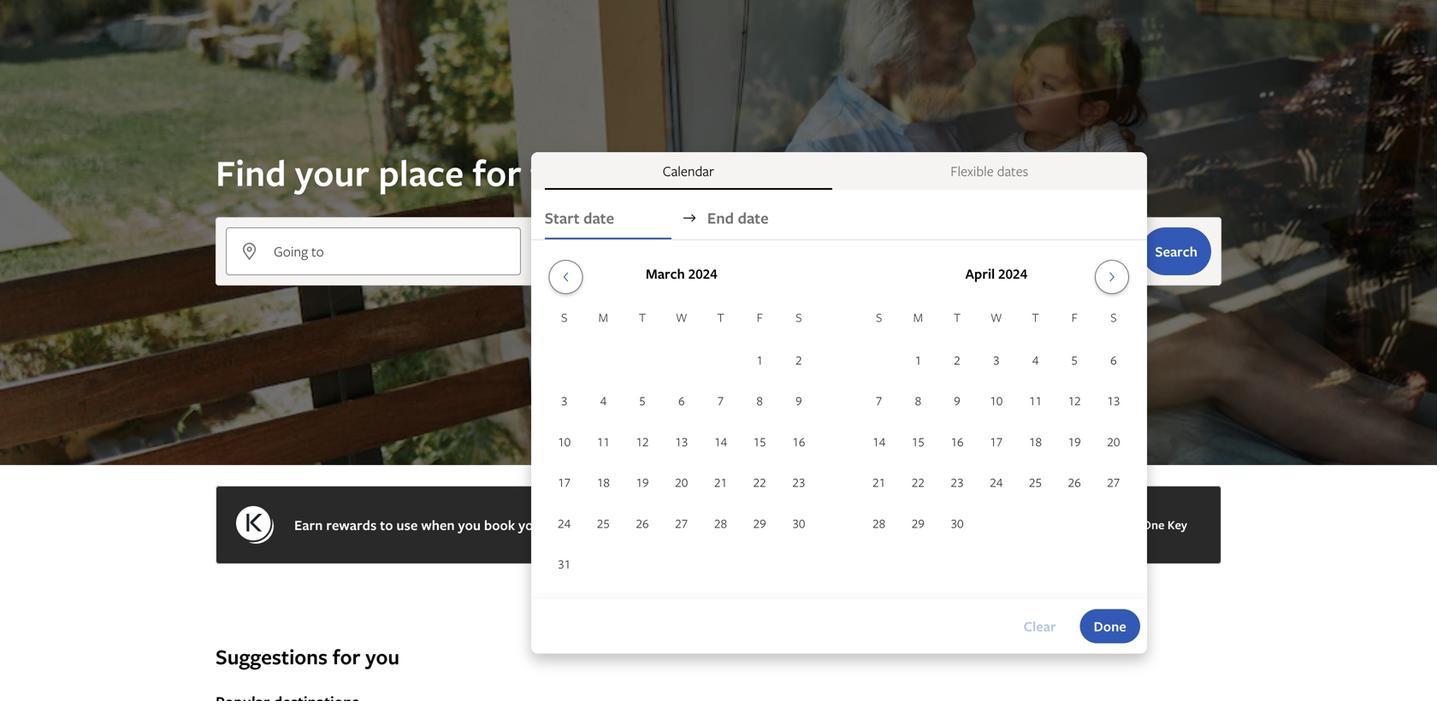 Task type: locate. For each thing, give the bounding box(es) containing it.
9 inside march 2024 element
[[796, 393, 802, 409]]

3 inside march 2024 element
[[561, 393, 568, 409]]

1
[[757, 352, 763, 368], [915, 352, 922, 368]]

2 9 from the left
[[954, 393, 961, 409]]

5 button
[[1055, 341, 1094, 380], [623, 381, 662, 420]]

29
[[753, 515, 766, 532], [912, 515, 925, 532]]

1 horizontal spatial 3 button
[[977, 341, 1016, 380]]

2 7 from the left
[[876, 393, 882, 409]]

0 vertical spatial 17 button
[[977, 422, 1016, 461]]

11
[[1029, 393, 1042, 409], [597, 434, 610, 450]]

0 vertical spatial 19 button
[[1055, 422, 1094, 461]]

1 horizontal spatial 2
[[954, 352, 961, 368]]

25 for the 25 button to the right
[[1029, 474, 1042, 491]]

30 inside march 2024 element
[[793, 515, 805, 532]]

end date
[[707, 207, 769, 228]]

f inside march 2024 element
[[757, 309, 763, 326]]

1 29 button from the left
[[740, 504, 779, 543]]

vrbo,
[[654, 516, 688, 535]]

f for april 2024
[[1072, 309, 1078, 326]]

1 8 button from the left
[[740, 381, 779, 420]]

29 inside april 2024 element
[[912, 515, 925, 532]]

2 m from the left
[[913, 309, 923, 326]]

1 horizontal spatial 7 button
[[860, 381, 899, 420]]

30 for 1st the 30 button
[[793, 515, 805, 532]]

27 inside march 2024 element
[[675, 515, 688, 532]]

hotels.com
[[773, 516, 843, 535]]

21
[[714, 474, 727, 491], [873, 474, 886, 491]]

30 for first the 30 button from right
[[951, 515, 964, 532]]

1 horizontal spatial m
[[913, 309, 923, 326]]

7 inside april 2024 element
[[876, 393, 882, 409]]

3 for 3 button to the bottom
[[561, 393, 568, 409]]

22 for 2nd 22 button
[[912, 474, 925, 491]]

28 left and
[[714, 515, 727, 532]]

18 button
[[1016, 422, 1055, 461], [584, 463, 623, 502]]

4
[[1032, 352, 1039, 368], [600, 393, 607, 409]]

0 horizontal spatial 2024
[[688, 264, 718, 283]]

f inside april 2024 element
[[1072, 309, 1078, 326]]

2 f from the left
[[1072, 309, 1078, 326]]

0 horizontal spatial 16
[[793, 434, 805, 450]]

0 vertical spatial 5
[[1072, 352, 1078, 368]]

3 button
[[977, 341, 1016, 380], [545, 381, 584, 420]]

28 button right hotels.com
[[860, 504, 899, 543]]

18 for 18 button in april 2024 element
[[1029, 434, 1042, 450]]

2024 for april 2024
[[998, 264, 1028, 283]]

0 vertical spatial 4
[[1032, 352, 1039, 368]]

1 horizontal spatial 3
[[993, 352, 1000, 368]]

21 for first 21 button from right
[[873, 474, 886, 491]]

12 inside april 2024 element
[[1068, 393, 1081, 409]]

1 21 from the left
[[714, 474, 727, 491]]

30 inside april 2024 element
[[951, 515, 964, 532]]

4 button
[[1016, 341, 1055, 380], [584, 381, 623, 420]]

tab list containing calendar
[[531, 152, 1147, 190]]

1 vertical spatial 27 button
[[662, 504, 701, 543]]

flexible dates
[[951, 162, 1029, 181]]

1 2024 from the left
[[688, 264, 718, 283]]

21 button
[[701, 463, 740, 502], [860, 463, 899, 502]]

use
[[396, 516, 418, 535]]

for right the place
[[473, 148, 522, 197]]

2 14 from the left
[[873, 434, 886, 450]]

23 button
[[779, 463, 819, 502], [938, 463, 977, 502]]

17 inside march 2024 element
[[558, 474, 571, 491]]

1 horizontal spatial 22 button
[[899, 463, 938, 502]]

1 horizontal spatial 17 button
[[977, 422, 1016, 461]]

2 2 button from the left
[[938, 341, 977, 380]]

1 30 button from the left
[[779, 504, 819, 543]]

8 button
[[740, 381, 779, 420], [899, 381, 938, 420]]

1 vertical spatial 17
[[558, 474, 571, 491]]

24
[[990, 474, 1003, 491], [558, 515, 571, 532]]

start date button
[[545, 197, 671, 240]]

0 horizontal spatial 27 button
[[662, 504, 701, 543]]

10 for "10" button to the bottom
[[558, 434, 571, 450]]

1 30 from the left
[[793, 515, 805, 532]]

25 button
[[1016, 463, 1055, 502], [584, 504, 623, 543]]

0 horizontal spatial 23 button
[[779, 463, 819, 502]]

w inside march 2024 element
[[676, 309, 687, 326]]

2 16 button from the left
[[938, 422, 977, 461]]

25
[[1029, 474, 1042, 491], [597, 515, 610, 532]]

2 22 button from the left
[[899, 463, 938, 502]]

14 button inside april 2024 element
[[860, 422, 899, 461]]

you
[[458, 516, 481, 535], [366, 643, 400, 671]]

2 22 from the left
[[912, 474, 925, 491]]

1 horizontal spatial you
[[458, 516, 481, 535]]

1 horizontal spatial 30
[[951, 515, 964, 532]]

19 button
[[1055, 422, 1094, 461], [623, 463, 662, 502]]

10
[[990, 393, 1003, 409], [558, 434, 571, 450]]

0 horizontal spatial 9
[[796, 393, 802, 409]]

0 horizontal spatial 5 button
[[623, 381, 662, 420]]

28 inside april 2024 element
[[873, 515, 886, 532]]

28
[[714, 515, 727, 532], [873, 515, 886, 532]]

22 for second 22 button from right
[[753, 474, 766, 491]]

5 inside march 2024 element
[[639, 393, 646, 409]]

13 for bottom 13 button
[[675, 434, 688, 450]]

0 vertical spatial 10
[[990, 393, 1003, 409]]

1 horizontal spatial 30 button
[[938, 504, 977, 543]]

calendar
[[663, 162, 714, 181]]

1 horizontal spatial 19 button
[[1055, 422, 1094, 461]]

5 for bottom 5 button
[[639, 393, 646, 409]]

2 8 from the left
[[915, 393, 922, 409]]

1 inside april 2024 element
[[915, 352, 922, 368]]

date inside button
[[583, 207, 614, 228]]

13 button
[[1094, 381, 1133, 420], [662, 422, 701, 461]]

0 horizontal spatial f
[[757, 309, 763, 326]]

1 vertical spatial 25
[[597, 515, 610, 532]]

7 button
[[701, 381, 740, 420], [860, 381, 899, 420]]

24 button
[[977, 463, 1016, 502], [545, 504, 584, 543]]

21 inside march 2024 element
[[714, 474, 727, 491]]

your inside wizard region
[[295, 148, 370, 197]]

1 vertical spatial 27
[[675, 515, 688, 532]]

3 inside april 2024 element
[[993, 352, 1000, 368]]

0 horizontal spatial 29 button
[[740, 504, 779, 543]]

17
[[990, 434, 1003, 450], [558, 474, 571, 491]]

2 14 button from the left
[[860, 422, 899, 461]]

1 vertical spatial 13
[[675, 434, 688, 450]]

1 22 from the left
[[753, 474, 766, 491]]

date right end
[[738, 207, 769, 228]]

15 inside april 2024 element
[[912, 434, 925, 450]]

w down march 2024
[[676, 309, 687, 326]]

suggestions
[[216, 643, 328, 671]]

for
[[473, 148, 522, 197], [333, 643, 361, 671]]

18 inside april 2024 element
[[1029, 434, 1042, 450]]

0 horizontal spatial 11 button
[[584, 422, 623, 461]]

5
[[1072, 352, 1078, 368], [639, 393, 646, 409]]

2 for march 2024
[[796, 352, 802, 368]]

1 29 from the left
[[753, 515, 766, 532]]

14 inside march 2024 element
[[714, 434, 727, 450]]

1 button for march 2024
[[740, 341, 779, 380]]

18 for 18 button to the bottom
[[597, 474, 610, 491]]

1 horizontal spatial 5
[[1072, 352, 1078, 368]]

1 vertical spatial 24
[[558, 515, 571, 532]]

1 vertical spatial 4 button
[[584, 381, 623, 420]]

28 right hotels.com
[[873, 515, 886, 532]]

2 23 from the left
[[951, 474, 964, 491]]

flexible
[[951, 162, 994, 181]]

0 horizontal spatial 12
[[636, 434, 649, 450]]

23
[[793, 474, 805, 491], [951, 474, 964, 491]]

9 inside april 2024 element
[[954, 393, 961, 409]]

2 15 button from the left
[[899, 422, 938, 461]]

1 horizontal spatial 6 button
[[1094, 341, 1133, 380]]

april 2024 element
[[860, 308, 1133, 545]]

14
[[714, 434, 727, 450], [873, 434, 886, 450]]

2 1 button from the left
[[899, 341, 938, 380]]

4 for the bottom 4 "button"
[[600, 393, 607, 409]]

19
[[1068, 434, 1081, 450], [636, 474, 649, 491]]

2 30 button from the left
[[938, 504, 977, 543]]

2 w from the left
[[991, 309, 1002, 326]]

march 2024
[[646, 264, 718, 283]]

2024 right march
[[688, 264, 718, 283]]

date inside button
[[738, 207, 769, 228]]

0 horizontal spatial 6
[[678, 393, 685, 409]]

1 vertical spatial 6
[[678, 393, 685, 409]]

1 horizontal spatial 19
[[1068, 434, 1081, 450]]

2 29 from the left
[[912, 515, 925, 532]]

1 vertical spatial 20
[[675, 474, 688, 491]]

3
[[993, 352, 1000, 368], [561, 393, 568, 409]]

11 inside april 2024 element
[[1029, 393, 1042, 409]]

0 vertical spatial 4 button
[[1016, 341, 1055, 380]]

application inside wizard region
[[545, 253, 1133, 586]]

9 button
[[779, 381, 819, 420], [938, 381, 977, 420]]

1 horizontal spatial 13
[[1107, 393, 1120, 409]]

18 button inside april 2024 element
[[1016, 422, 1055, 461]]

9
[[796, 393, 802, 409], [954, 393, 961, 409]]

earn rewards to use when you book your next getaway on vrbo, expedia, and hotels.com
[[294, 516, 843, 535]]

1 1 button from the left
[[740, 341, 779, 380]]

0 horizontal spatial 28
[[714, 515, 727, 532]]

26
[[1068, 474, 1081, 491], [636, 515, 649, 532]]

16 inside march 2024 element
[[793, 434, 805, 450]]

10 inside march 2024 element
[[558, 434, 571, 450]]

1 horizontal spatial 12 button
[[1055, 381, 1094, 420]]

1 button for april 2024
[[899, 341, 938, 380]]

26 inside march 2024 element
[[636, 515, 649, 532]]

18
[[1029, 434, 1042, 450], [597, 474, 610, 491]]

0 horizontal spatial 7
[[718, 393, 724, 409]]

0 horizontal spatial 21 button
[[701, 463, 740, 502]]

2 8 button from the left
[[899, 381, 938, 420]]

1 1 from the left
[[757, 352, 763, 368]]

application containing march 2024
[[545, 253, 1133, 586]]

2 7 button from the left
[[860, 381, 899, 420]]

15
[[753, 434, 766, 450], [912, 434, 925, 450]]

your left next
[[519, 516, 547, 535]]

20
[[1107, 434, 1120, 450], [675, 474, 688, 491]]

1 vertical spatial 19 button
[[623, 463, 662, 502]]

done
[[1094, 617, 1127, 636]]

12
[[1068, 393, 1081, 409], [636, 434, 649, 450]]

1 horizontal spatial 10
[[990, 393, 1003, 409]]

2024
[[688, 264, 718, 283], [998, 264, 1028, 283]]

1 horizontal spatial your
[[519, 516, 547, 535]]

find your place for together
[[216, 148, 672, 197]]

7
[[718, 393, 724, 409], [876, 393, 882, 409]]

28 inside march 2024 element
[[714, 515, 727, 532]]

0 horizontal spatial 2
[[796, 352, 802, 368]]

0 horizontal spatial 1 button
[[740, 341, 779, 380]]

2 2 from the left
[[954, 352, 961, 368]]

3 for topmost 3 button
[[993, 352, 1000, 368]]

8 inside april 2024 element
[[915, 393, 922, 409]]

20 button
[[1094, 422, 1133, 461], [662, 463, 701, 502]]

tab list
[[531, 152, 1147, 190]]

0 horizontal spatial 27
[[675, 515, 688, 532]]

2 15 from the left
[[912, 434, 925, 450]]

3 s from the left
[[876, 309, 882, 326]]

13 inside april 2024 element
[[1107, 393, 1120, 409]]

2024 for march 2024
[[688, 264, 718, 283]]

1 inside march 2024 element
[[757, 352, 763, 368]]

0 horizontal spatial 8 button
[[740, 381, 779, 420]]

7 inside march 2024 element
[[718, 393, 724, 409]]

25 inside march 2024 element
[[597, 515, 610, 532]]

1 horizontal spatial 27
[[1107, 474, 1120, 491]]

1 2 from the left
[[796, 352, 802, 368]]

0 horizontal spatial 3
[[561, 393, 568, 409]]

1 2 button from the left
[[779, 341, 819, 380]]

17 inside april 2024 element
[[990, 434, 1003, 450]]

21 inside april 2024 element
[[873, 474, 886, 491]]

1 horizontal spatial 10 button
[[977, 381, 1016, 420]]

25 inside april 2024 element
[[1029, 474, 1042, 491]]

26 button
[[1055, 463, 1094, 502], [623, 504, 662, 543]]

0 horizontal spatial 18 button
[[584, 463, 623, 502]]

2 2024 from the left
[[998, 264, 1028, 283]]

16
[[793, 434, 805, 450], [951, 434, 964, 450]]

1 horizontal spatial 29 button
[[899, 504, 938, 543]]

0 horizontal spatial 19
[[636, 474, 649, 491]]

28 button
[[701, 504, 740, 543], [860, 504, 899, 543]]

1 date from the left
[[583, 207, 614, 228]]

0 horizontal spatial 9 button
[[779, 381, 819, 420]]

6 inside march 2024 element
[[678, 393, 685, 409]]

1 f from the left
[[757, 309, 763, 326]]

1 horizontal spatial 29
[[912, 515, 925, 532]]

2 29 button from the left
[[899, 504, 938, 543]]

1 horizontal spatial 14
[[873, 434, 886, 450]]

application
[[545, 253, 1133, 586]]

23 inside march 2024 element
[[793, 474, 805, 491]]

date right the start at the left top of the page
[[583, 207, 614, 228]]

22
[[753, 474, 766, 491], [912, 474, 925, 491]]

0 horizontal spatial 16 button
[[779, 422, 819, 461]]

your
[[295, 148, 370, 197], [519, 516, 547, 535]]

27
[[1107, 474, 1120, 491], [675, 515, 688, 532]]

1 16 from the left
[[793, 434, 805, 450]]

4 for 4 "button" to the top
[[1032, 352, 1039, 368]]

11 inside march 2024 element
[[597, 434, 610, 450]]

1 vertical spatial 11
[[597, 434, 610, 450]]

2 28 from the left
[[873, 515, 886, 532]]

0 horizontal spatial 29
[[753, 515, 766, 532]]

w inside april 2024 element
[[991, 309, 1002, 326]]

0 vertical spatial 3
[[993, 352, 1000, 368]]

28 for 1st 28 button from the right
[[873, 515, 886, 532]]

22 inside march 2024 element
[[753, 474, 766, 491]]

0 vertical spatial 25 button
[[1016, 463, 1055, 502]]

2 t from the left
[[717, 309, 724, 326]]

1 14 from the left
[[714, 434, 727, 450]]

28 for first 28 button from left
[[714, 515, 727, 532]]

12 inside march 2024 element
[[636, 434, 649, 450]]

15 button
[[740, 422, 779, 461], [899, 422, 938, 461]]

1 vertical spatial 20 button
[[662, 463, 701, 502]]

6 button inside april 2024 element
[[1094, 341, 1133, 380]]

0 vertical spatial 26
[[1068, 474, 1081, 491]]

6
[[1111, 352, 1117, 368], [678, 393, 685, 409]]

m
[[599, 309, 608, 326], [913, 309, 923, 326]]

8 button inside april 2024 element
[[899, 381, 938, 420]]

1 9 from the left
[[796, 393, 802, 409]]

1 horizontal spatial 18
[[1029, 434, 1042, 450]]

0 vertical spatial you
[[458, 516, 481, 535]]

11 for 11 button to the right
[[1029, 393, 1042, 409]]

1 vertical spatial 6 button
[[662, 381, 701, 420]]

6 button
[[1094, 341, 1133, 380], [662, 381, 701, 420]]

1 7 from the left
[[718, 393, 724, 409]]

1 horizontal spatial 15 button
[[899, 422, 938, 461]]

20 button inside march 2024 element
[[662, 463, 701, 502]]

30
[[793, 515, 805, 532], [951, 515, 964, 532]]

1 vertical spatial 26
[[636, 515, 649, 532]]

w
[[676, 309, 687, 326], [991, 309, 1002, 326]]

1 w from the left
[[676, 309, 687, 326]]

13 inside march 2024 element
[[675, 434, 688, 450]]

22 inside april 2024 element
[[912, 474, 925, 491]]

1 horizontal spatial 15
[[912, 434, 925, 450]]

0 horizontal spatial 6 button
[[662, 381, 701, 420]]

to
[[380, 516, 393, 535]]

13
[[1107, 393, 1120, 409], [675, 434, 688, 450]]

22 button
[[740, 463, 779, 502], [899, 463, 938, 502]]

2 1 from the left
[[915, 352, 922, 368]]

dates
[[997, 162, 1029, 181]]

10 inside april 2024 element
[[990, 393, 1003, 409]]

1 horizontal spatial 17
[[990, 434, 1003, 450]]

8
[[757, 393, 763, 409], [915, 393, 922, 409]]

1 m from the left
[[599, 309, 608, 326]]

17 button
[[977, 422, 1016, 461], [545, 463, 584, 502]]

0 horizontal spatial 4 button
[[584, 381, 623, 420]]

5 inside april 2024 element
[[1072, 352, 1078, 368]]

for right "suggestions"
[[333, 643, 361, 671]]

2 30 from the left
[[951, 515, 964, 532]]

6 button inside march 2024 element
[[662, 381, 701, 420]]

0 horizontal spatial 30
[[793, 515, 805, 532]]

10 button
[[977, 381, 1016, 420], [545, 422, 584, 461]]

29 button
[[740, 504, 779, 543], [899, 504, 938, 543]]

2024 right april
[[998, 264, 1028, 283]]

0 horizontal spatial 8
[[757, 393, 763, 409]]

2 date from the left
[[738, 207, 769, 228]]

1 horizontal spatial 9
[[954, 393, 961, 409]]

1 23 from the left
[[793, 474, 805, 491]]

0 vertical spatial 19
[[1068, 434, 1081, 450]]

18 inside march 2024 element
[[597, 474, 610, 491]]

your right find
[[295, 148, 370, 197]]

16 button
[[779, 422, 819, 461], [938, 422, 977, 461]]

date
[[583, 207, 614, 228], [738, 207, 769, 228]]

next
[[550, 516, 577, 535]]

0 horizontal spatial 20 button
[[662, 463, 701, 502]]

0 horizontal spatial 26 button
[[623, 504, 662, 543]]

8 inside march 2024 element
[[757, 393, 763, 409]]

1 horizontal spatial 25
[[1029, 474, 1042, 491]]

0 horizontal spatial 15 button
[[740, 422, 779, 461]]

previous month image
[[556, 270, 576, 284]]

w down april 2024
[[991, 309, 1002, 326]]

1 28 from the left
[[714, 515, 727, 532]]

1 s from the left
[[561, 309, 568, 326]]

date for start date
[[583, 207, 614, 228]]

date for end date
[[738, 207, 769, 228]]

together
[[530, 148, 672, 197]]

19 inside april 2024 element
[[1068, 434, 1081, 450]]

1 vertical spatial 19
[[636, 474, 649, 491]]

m inside april 2024 element
[[913, 309, 923, 326]]

1 8 from the left
[[757, 393, 763, 409]]

14 button
[[701, 422, 740, 461], [860, 422, 899, 461]]

2 28 button from the left
[[860, 504, 899, 543]]

1 horizontal spatial 28
[[873, 515, 886, 532]]

9 for 2nd 9 button from the left
[[954, 393, 961, 409]]

2 16 from the left
[[951, 434, 964, 450]]

1 14 button from the left
[[701, 422, 740, 461]]

1 horizontal spatial 1
[[915, 352, 922, 368]]

0 vertical spatial 12 button
[[1055, 381, 1094, 420]]

1 15 from the left
[[753, 434, 766, 450]]

28 button left and
[[701, 504, 740, 543]]

f
[[757, 309, 763, 326], [1072, 309, 1078, 326]]

1 vertical spatial 18
[[597, 474, 610, 491]]

0 horizontal spatial 7 button
[[701, 381, 740, 420]]

1 horizontal spatial 20 button
[[1094, 422, 1133, 461]]

when
[[421, 516, 455, 535]]

17 for 17 button to the left
[[558, 474, 571, 491]]

2 21 from the left
[[873, 474, 886, 491]]

end date button
[[707, 197, 834, 240]]

27 button
[[1094, 463, 1133, 502], [662, 504, 701, 543]]



Task type: vqa. For each thing, say whether or not it's contained in the screenshot.


Task type: describe. For each thing, give the bounding box(es) containing it.
11 for 11 button to the bottom
[[597, 434, 610, 450]]

1 9 button from the left
[[779, 381, 819, 420]]

0 vertical spatial 20
[[1107, 434, 1120, 450]]

0 horizontal spatial 17 button
[[545, 463, 584, 502]]

directional image
[[682, 210, 697, 226]]

9 for first 9 button from the left
[[796, 393, 802, 409]]

april 2024
[[966, 264, 1028, 283]]

26 inside april 2024 element
[[1068, 474, 1081, 491]]

1 vertical spatial for
[[333, 643, 361, 671]]

1 vertical spatial 10 button
[[545, 422, 584, 461]]

0 horizontal spatial you
[[366, 643, 400, 671]]

m for march 2024
[[599, 309, 608, 326]]

10 for topmost "10" button
[[990, 393, 1003, 409]]

1 horizontal spatial 25 button
[[1016, 463, 1055, 502]]

1 vertical spatial 26 button
[[623, 504, 662, 543]]

2 button for march 2024
[[779, 341, 819, 380]]

getaway
[[581, 516, 632, 535]]

f for march 2024
[[757, 309, 763, 326]]

expedia,
[[691, 516, 743, 535]]

place
[[378, 148, 464, 197]]

1 vertical spatial 18 button
[[584, 463, 623, 502]]

13 for top 13 button
[[1107, 393, 1120, 409]]

2 button for april 2024
[[938, 341, 977, 380]]

31
[[558, 556, 571, 572]]

1 23 button from the left
[[779, 463, 819, 502]]

search button
[[1142, 228, 1212, 276]]

20 button inside april 2024 element
[[1094, 422, 1133, 461]]

done button
[[1080, 610, 1140, 644]]

4 t from the left
[[1032, 309, 1039, 326]]

2 s from the left
[[796, 309, 802, 326]]

earn
[[294, 516, 323, 535]]

rewards
[[326, 516, 377, 535]]

m for april 2024
[[913, 309, 923, 326]]

1 horizontal spatial 5 button
[[1055, 341, 1094, 380]]

1 vertical spatial 11 button
[[584, 422, 623, 461]]

2 9 button from the left
[[938, 381, 977, 420]]

tab list inside wizard region
[[531, 152, 1147, 190]]

1 vertical spatial 12 button
[[623, 422, 662, 461]]

on
[[635, 516, 651, 535]]

1 vertical spatial 3 button
[[545, 381, 584, 420]]

1 t from the left
[[639, 309, 646, 326]]

1 for april 2024
[[915, 352, 922, 368]]

w for april
[[991, 309, 1002, 326]]

14 inside april 2024 element
[[873, 434, 886, 450]]

find
[[216, 148, 286, 197]]

recently viewed region
[[205, 616, 1232, 643]]

start date
[[545, 207, 614, 228]]

1 16 button from the left
[[779, 422, 819, 461]]

12 for bottom "12" button
[[636, 434, 649, 450]]

24 for the left 24 button
[[558, 515, 571, 532]]

march 2024 element
[[545, 308, 819, 586]]

14 button inside march 2024 element
[[701, 422, 740, 461]]

next month image
[[1102, 270, 1123, 284]]

5 for rightmost 5 button
[[1072, 352, 1078, 368]]

start
[[545, 207, 580, 228]]

31 button
[[545, 545, 584, 584]]

1 7 button from the left
[[701, 381, 740, 420]]

1 vertical spatial 13 button
[[662, 422, 701, 461]]

book
[[484, 516, 515, 535]]

0 vertical spatial 3 button
[[977, 341, 1016, 380]]

2 for april 2024
[[954, 352, 961, 368]]

search
[[1155, 242, 1198, 261]]

0 horizontal spatial 24 button
[[545, 504, 584, 543]]

1 22 button from the left
[[740, 463, 779, 502]]

suggestions for you
[[216, 643, 400, 671]]

wizard region
[[0, 0, 1437, 654]]

16 inside april 2024 element
[[951, 434, 964, 450]]

end
[[707, 207, 734, 228]]

0 vertical spatial 10 button
[[977, 381, 1016, 420]]

25 for the 25 button to the bottom
[[597, 515, 610, 532]]

0 vertical spatial 13 button
[[1094, 381, 1133, 420]]

1 28 button from the left
[[701, 504, 740, 543]]

21 for first 21 button
[[714, 474, 727, 491]]

0 horizontal spatial 19 button
[[623, 463, 662, 502]]

4 s from the left
[[1111, 309, 1117, 326]]

1 horizontal spatial 24 button
[[977, 463, 1016, 502]]

1 vertical spatial 25 button
[[584, 504, 623, 543]]

7 for 2nd 7 button from the right
[[718, 393, 724, 409]]

march
[[646, 264, 685, 283]]

and
[[747, 516, 770, 535]]

19 inside march 2024 element
[[636, 474, 649, 491]]

3 t from the left
[[954, 309, 961, 326]]

29 inside march 2024 element
[[753, 515, 766, 532]]

7 for second 7 button from left
[[876, 393, 882, 409]]

w for march
[[676, 309, 687, 326]]

calendar link
[[545, 152, 832, 190]]

1 vertical spatial 5 button
[[623, 381, 662, 420]]

1 21 button from the left
[[701, 463, 740, 502]]

2 23 button from the left
[[938, 463, 977, 502]]

17 for right 17 button
[[990, 434, 1003, 450]]

24 for the rightmost 24 button
[[990, 474, 1003, 491]]

flexible dates link
[[846, 152, 1133, 190]]

0 horizontal spatial 20
[[675, 474, 688, 491]]

1 horizontal spatial 26 button
[[1055, 463, 1094, 502]]

12 for the top "12" button
[[1068, 393, 1081, 409]]

15 inside march 2024 element
[[753, 434, 766, 450]]

8 button inside march 2024 element
[[740, 381, 779, 420]]

23 inside april 2024 element
[[951, 474, 964, 491]]

6 inside april 2024 element
[[1111, 352, 1117, 368]]

0 vertical spatial 27 button
[[1094, 463, 1133, 502]]

2 21 button from the left
[[860, 463, 899, 502]]

27 inside april 2024 element
[[1107, 474, 1120, 491]]

april
[[966, 264, 995, 283]]

for inside wizard region
[[473, 148, 522, 197]]

1 horizontal spatial 11 button
[[1016, 381, 1055, 420]]

1 15 button from the left
[[740, 422, 779, 461]]

1 for march 2024
[[757, 352, 763, 368]]



